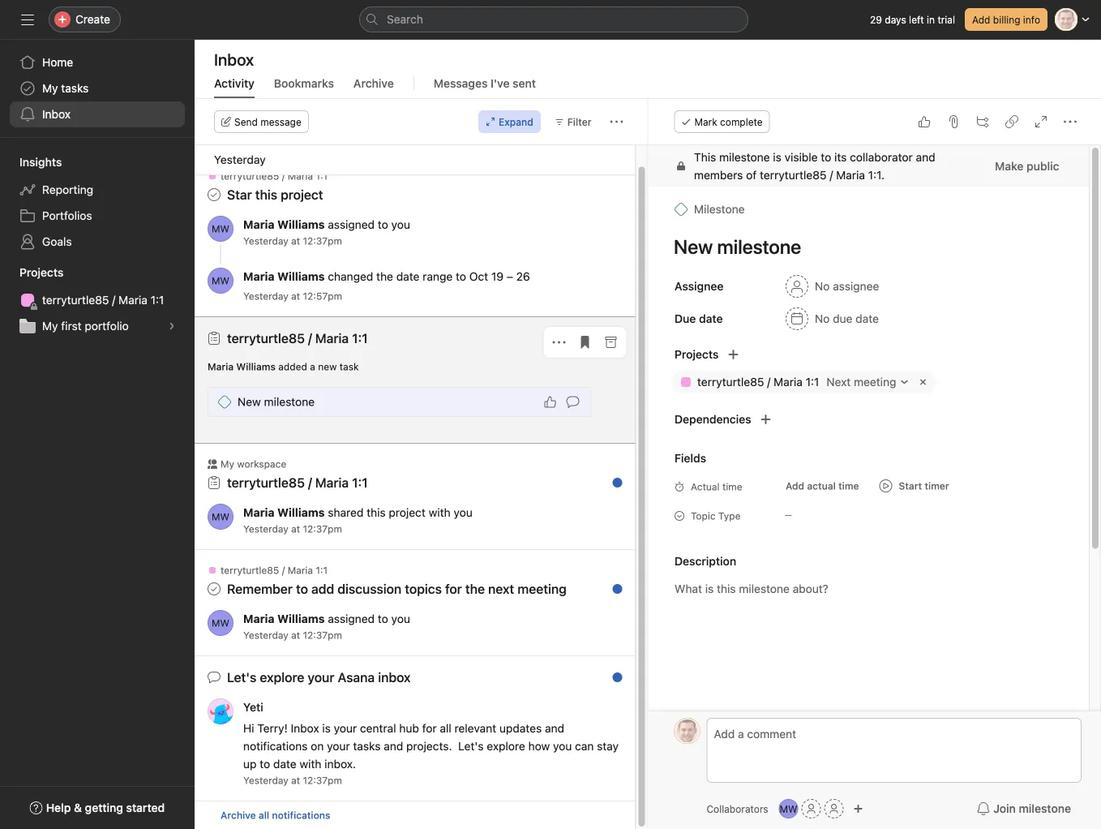 Task type: locate. For each thing, give the bounding box(es) containing it.
maria
[[836, 168, 865, 182], [288, 170, 313, 182], [243, 218, 275, 231], [243, 270, 275, 283], [119, 293, 148, 307], [315, 331, 349, 346], [208, 361, 234, 372], [774, 375, 803, 389], [243, 506, 275, 519], [288, 565, 313, 576], [243, 612, 275, 625]]

0 vertical spatial my
[[42, 82, 58, 95]]

portfolio
[[85, 319, 129, 333]]

add left actual
[[786, 480, 804, 492]]

2 vertical spatial date
[[273, 757, 297, 771]]

yesterday left the 12:57pm
[[243, 290, 289, 302]]

2 at from the top
[[291, 290, 300, 302]]

0 vertical spatial no
[[815, 279, 830, 293]]

my left the first
[[42, 319, 58, 333]]

williams down this project in the left top of the page
[[277, 218, 325, 231]]

terryturtle85 / maria 1:1 up "added"
[[227, 331, 368, 346]]

changed
[[328, 270, 373, 283]]

1 vertical spatial tasks
[[353, 739, 381, 753]]

williams down add
[[277, 612, 325, 625]]

1 vertical spatial inbox
[[42, 107, 71, 121]]

date
[[396, 270, 420, 283], [856, 312, 879, 325], [273, 757, 297, 771]]

make public button
[[984, 152, 1070, 181]]

for up projects.
[[422, 722, 437, 735]]

create
[[75, 13, 110, 26]]

at left the 12:57pm
[[291, 290, 300, 302]]

2 no from the top
[[815, 312, 830, 325]]

add for add actual time
[[786, 480, 804, 492]]

and
[[916, 150, 935, 164], [545, 722, 565, 735], [384, 739, 403, 753]]

2 horizontal spatial milestone
[[1019, 802, 1072, 815]]

/ up this project in the left top of the page
[[282, 170, 285, 182]]

1:1.
[[868, 168, 885, 182]]

0 horizontal spatial is
[[322, 722, 331, 735]]

1 maria williams link from the top
[[243, 218, 325, 231]]

assignee
[[833, 279, 879, 293]]

bookmarks
[[274, 77, 334, 90]]

to
[[821, 150, 831, 164], [378, 218, 388, 231], [456, 270, 466, 283], [296, 581, 308, 597], [378, 612, 388, 625], [260, 757, 270, 771]]

2 vertical spatial and
[[384, 739, 403, 753]]

0 vertical spatial archive
[[354, 77, 394, 90]]

to up maria williams changed the date range to oct 19 – 26 yesterday at 12:57pm
[[378, 218, 388, 231]]

explore down updates
[[487, 739, 525, 753]]

projects down due date at the right top of page
[[674, 348, 719, 361]]

you inside maria williams shared this project with you yesterday at 12:37pm
[[454, 506, 473, 519]]

no left assignee
[[815, 279, 830, 293]]

my left workspace
[[221, 458, 234, 470]]

maria inside projects element
[[119, 293, 148, 307]]

yesterday down terryturtle85 / maria 1:1
[[243, 523, 289, 535]]

add or remove collaborators image
[[854, 804, 864, 814]]

at down this project in the left top of the page
[[291, 235, 300, 247]]

you inside yeti hi terry! inbox is your central hub for all relevant updates and notifications on your tasks and projects.  let's explore how you can stay up to date with inbox. yesterday at 12:37pm
[[553, 739, 572, 753]]

start
[[899, 480, 922, 492]]

in
[[927, 14, 935, 25]]

see details, my first portfolio image
[[167, 321, 177, 331]]

0 horizontal spatial the
[[376, 270, 393, 283]]

terryturtle85 / maria 1:1 down add to projects icon
[[697, 375, 819, 389]]

0 horizontal spatial milestone
[[264, 395, 315, 408]]

2 horizontal spatial date
[[856, 312, 879, 325]]

1 horizontal spatial date
[[396, 270, 420, 283]]

1:1 left next
[[806, 375, 819, 389]]

at up 'archive all notifications'
[[291, 775, 300, 786]]

projects down goals
[[19, 266, 64, 279]]

1 vertical spatial add
[[786, 480, 804, 492]]

inbox down my tasks
[[42, 107, 71, 121]]

date inside yeti hi terry! inbox is your central hub for all relevant updates and notifications on your tasks and projects.  let's explore how you can stay up to date with inbox. yesterday at 12:37pm
[[273, 757, 297, 771]]

williams up the 12:57pm
[[277, 270, 325, 283]]

0 vertical spatial terryturtle85 / maria 1:1 link
[[10, 287, 185, 313]]

notifications inside yeti hi terry! inbox is your central hub for all relevant updates and notifications on your tasks and projects.  let's explore how you can stay up to date with inbox. yesterday at 12:37pm
[[243, 739, 308, 753]]

the right changed
[[376, 270, 393, 283]]

terryturtle85 / maria 1:1 link up portfolio
[[10, 287, 185, 313]]

info
[[1024, 14, 1041, 25]]

terryturtle85 / maria 1:1 link up "added"
[[227, 331, 368, 346]]

project
[[389, 506, 426, 519]]

1 vertical spatial date
[[856, 312, 879, 325]]

on
[[311, 739, 324, 753]]

1 vertical spatial with
[[300, 757, 322, 771]]

join
[[994, 802, 1016, 815]]

main content
[[649, 145, 1089, 829]]

terryturtle85
[[760, 168, 827, 182], [221, 170, 279, 182], [42, 293, 109, 307], [227, 331, 305, 346], [697, 375, 764, 389], [227, 475, 305, 490], [221, 565, 279, 576]]

shared
[[328, 506, 364, 519]]

to left its
[[821, 150, 831, 164]]

this milestone is visible to its collaborator and members of terryturtle85 / maria 1:1.
[[694, 150, 935, 182]]

0 vertical spatial tasks
[[61, 82, 89, 95]]

/ left 1:1.
[[830, 168, 833, 182]]

terryturtle85 up maria williams added a new task
[[227, 331, 305, 346]]

milestone
[[719, 150, 770, 164], [264, 395, 315, 408], [1019, 802, 1072, 815]]

0 vertical spatial let's
[[227, 670, 257, 685]]

search list box
[[359, 6, 749, 32]]

no inside no due date dropdown button
[[815, 312, 830, 325]]

milestone for join
[[1019, 802, 1072, 815]]

maria williams changed the date range to oct 19 – 26 yesterday at 12:57pm
[[243, 270, 530, 302]]

0 horizontal spatial explore
[[260, 670, 304, 685]]

2 vertical spatial milestone
[[1019, 802, 1072, 815]]

no
[[815, 279, 830, 293], [815, 312, 830, 325]]

and up how
[[545, 722, 565, 735]]

all inside "button"
[[259, 810, 269, 821]]

inbox inside global element
[[42, 107, 71, 121]]

0 horizontal spatial add
[[786, 480, 804, 492]]

0 horizontal spatial with
[[300, 757, 322, 771]]

remember
[[227, 581, 293, 597]]

projects button down goals
[[0, 264, 64, 281]]

due
[[833, 312, 853, 325]]

0 vertical spatial projects button
[[0, 264, 64, 281]]

0 horizontal spatial and
[[384, 739, 403, 753]]

add inside add actual time dropdown button
[[786, 480, 804, 492]]

for inside yeti hi terry! inbox is your central hub for all relevant updates and notifications on your tasks and projects.  let's explore how you can stay up to date with inbox. yesterday at 12:37pm
[[422, 722, 437, 735]]

1 vertical spatial projects
[[674, 348, 719, 361]]

my first portfolio link
[[10, 313, 185, 339]]

1 horizontal spatial milestone
[[719, 150, 770, 164]]

1 vertical spatial assigned
[[328, 612, 375, 625]]

at down terryturtle85 / maria 1:1
[[291, 523, 300, 535]]

reporting
[[42, 183, 93, 196]]

archive down up
[[221, 810, 256, 821]]

0 vertical spatial with
[[429, 506, 451, 519]]

milestone inside this milestone is visible to its collaborator and members of terryturtle85 / maria 1:1.
[[719, 150, 770, 164]]

mark complete button
[[674, 110, 770, 133]]

milestone inside join milestone "button"
[[1019, 802, 1072, 815]]

0 horizontal spatial time
[[722, 481, 742, 492]]

topic
[[691, 510, 715, 522]]

&
[[74, 801, 82, 814]]

0 vertical spatial milestone
[[719, 150, 770, 164]]

1 horizontal spatial for
[[445, 581, 462, 597]]

let's inside yeti hi terry! inbox is your central hub for all relevant updates and notifications on your tasks and projects.  let's explore how you can stay up to date with inbox. yesterday at 12:37pm
[[458, 739, 484, 753]]

oct
[[469, 270, 488, 283]]

with inside maria williams shared this project with you yesterday at 12:37pm
[[429, 506, 451, 519]]

add left billing
[[973, 14, 991, 25]]

1 horizontal spatial time
[[838, 480, 859, 492]]

2 horizontal spatial and
[[916, 150, 935, 164]]

is up the on
[[322, 722, 331, 735]]

to inside this milestone is visible to its collaborator and members of terryturtle85 / maria 1:1.
[[821, 150, 831, 164]]

and down 0 likes. click to like this task icon
[[916, 150, 935, 164]]

assigned up changed
[[328, 218, 375, 231]]

message
[[261, 116, 302, 127]]

my tasks
[[42, 82, 89, 95]]

1 vertical spatial all
[[259, 810, 269, 821]]

1 vertical spatial maria williams assigned to you yesterday at 12:37pm
[[243, 612, 410, 641]]

public
[[1027, 159, 1059, 173]]

archive for archive all notifications
[[221, 810, 256, 821]]

12:37pm down "inbox."
[[303, 775, 342, 786]]

1 horizontal spatial explore
[[487, 739, 525, 753]]

milestone down "added"
[[264, 395, 315, 408]]

at up let's explore your asana inbox on the left of page
[[291, 629, 300, 641]]

1 horizontal spatial let's
[[458, 739, 484, 753]]

12:37pm up changed
[[303, 235, 342, 247]]

let's up yeti
[[227, 670, 257, 685]]

2 assigned from the top
[[328, 612, 375, 625]]

1 horizontal spatial projects
[[674, 348, 719, 361]]

1 vertical spatial explore
[[487, 739, 525, 753]]

1 vertical spatial let's
[[458, 739, 484, 753]]

0 horizontal spatial inbox
[[42, 107, 71, 121]]

fields
[[674, 451, 706, 465]]

notifications
[[243, 739, 308, 753], [272, 810, 331, 821]]

2 vertical spatial inbox
[[291, 722, 319, 735]]

with right project
[[429, 506, 451, 519]]

terryturtle85 down add to projects icon
[[697, 375, 764, 389]]

projects for the leftmost projects dropdown button
[[19, 266, 64, 279]]

explore
[[260, 670, 304, 685], [487, 739, 525, 753]]

add billing info button
[[965, 8, 1048, 31]]

projects element
[[0, 258, 195, 342]]

timer
[[925, 480, 949, 492]]

add inside add billing info button
[[973, 14, 991, 25]]

at inside yeti hi terry! inbox is your central hub for all relevant updates and notifications on your tasks and projects.  let's explore how you can stay up to date with inbox. yesterday at 12:37pm
[[291, 775, 300, 786]]

tasks down central
[[353, 739, 381, 753]]

yesterday down up
[[243, 775, 289, 786]]

add
[[973, 14, 991, 25], [786, 480, 804, 492]]

/ up portfolio
[[112, 293, 115, 307]]

0 vertical spatial explore
[[260, 670, 304, 685]]

1 vertical spatial for
[[422, 722, 437, 735]]

projects inside main content
[[674, 348, 719, 361]]

milestone right 'join'
[[1019, 802, 1072, 815]]

hide sidebar image
[[21, 13, 34, 26]]

inbox up activity
[[214, 49, 254, 69]]

task
[[340, 361, 359, 372]]

add actual time button
[[778, 475, 866, 497]]

yesterday down remember
[[243, 629, 289, 641]]

1 horizontal spatial is
[[773, 150, 781, 164]]

full screen image
[[1035, 115, 1048, 128]]

4 at from the top
[[291, 629, 300, 641]]

notifications down "inbox."
[[272, 810, 331, 821]]

to inside maria williams changed the date range to oct 19 – 26 yesterday at 12:57pm
[[456, 270, 466, 283]]

yesterday down star this project
[[243, 235, 289, 247]]

notifications down terry!
[[243, 739, 308, 753]]

sent
[[513, 77, 536, 90]]

to inside yeti hi terry! inbox is your central hub for all relevant updates and notifications on your tasks and projects.  let's explore how you can stay up to date with inbox. yesterday at 12:37pm
[[260, 757, 270, 771]]

terryturtle85 down visible in the right of the page
[[760, 168, 827, 182]]

archive right bookmarks
[[354, 77, 394, 90]]

mw button
[[208, 216, 234, 242], [208, 268, 234, 294], [208, 504, 234, 530], [208, 610, 234, 636], [779, 799, 799, 818]]

central
[[360, 722, 396, 735]]

3 at from the top
[[291, 523, 300, 535]]

0 vertical spatial all
[[440, 722, 452, 735]]

maria 1:1
[[315, 475, 368, 490]]

2 horizontal spatial inbox
[[291, 722, 319, 735]]

all inside yeti hi terry! inbox is your central hub for all relevant updates and notifications on your tasks and projects.  let's explore how you can stay up to date with inbox. yesterday at 12:37pm
[[440, 722, 452, 735]]

projects button down due date at the right top of page
[[649, 343, 719, 366]]

2 12:37pm from the top
[[303, 523, 342, 535]]

maria williams assigned to you yesterday at 12:37pm
[[243, 218, 410, 247], [243, 612, 410, 641]]

projects
[[19, 266, 64, 279], [674, 348, 719, 361]]

terryturtle85 / maria 1:1 link
[[10, 287, 185, 313], [227, 331, 368, 346]]

0 horizontal spatial tasks
[[61, 82, 89, 95]]

terryturtle85 up star
[[221, 170, 279, 182]]

my inside global element
[[42, 82, 58, 95]]

topic type
[[691, 510, 741, 522]]

0 horizontal spatial all
[[259, 810, 269, 821]]

1 horizontal spatial the
[[465, 581, 485, 597]]

1 horizontal spatial projects button
[[649, 343, 719, 366]]

1:1 up the task
[[352, 331, 368, 346]]

—
[[785, 510, 792, 520]]

1:1 up this project in the left top of the page
[[316, 170, 328, 182]]

williams inside maria williams shared this project with you yesterday at 12:37pm
[[277, 506, 325, 519]]

1 horizontal spatial terryturtle85 / maria 1:1 link
[[227, 331, 368, 346]]

1 vertical spatial archive
[[221, 810, 256, 821]]

explore up yeti
[[260, 670, 304, 685]]

to left oct
[[456, 270, 466, 283]]

0 vertical spatial inbox
[[214, 49, 254, 69]]

0 likes. click to like this task image
[[544, 395, 557, 408]]

date right up
[[273, 757, 297, 771]]

0 horizontal spatial date
[[273, 757, 297, 771]]

1 vertical spatial my
[[42, 319, 58, 333]]

1 horizontal spatial add
[[973, 14, 991, 25]]

terryturtle85 / maria 1:1 up portfolio
[[42, 293, 164, 307]]

and down central
[[384, 739, 403, 753]]

activity link
[[214, 77, 255, 98]]

0 vertical spatial add
[[973, 14, 991, 25]]

for right topics
[[445, 581, 462, 597]]

complete
[[720, 116, 763, 127]]

12:37pm inside maria williams shared this project with you yesterday at 12:37pm
[[303, 523, 342, 535]]

0 vertical spatial is
[[773, 150, 781, 164]]

maria williams assigned to you yesterday at 12:37pm up changed
[[243, 218, 410, 247]]

date inside maria williams changed the date range to oct 19 – 26 yesterday at 12:57pm
[[396, 270, 420, 283]]

0 vertical spatial date
[[396, 270, 420, 283]]

terryturtle85 / maria 1:1 inside projects element
[[42, 293, 164, 307]]

12:37pm down shared
[[303, 523, 342, 535]]

let's down relevant
[[458, 739, 484, 753]]

your left the asana inbox
[[308, 670, 335, 685]]

0 vertical spatial assigned
[[328, 218, 375, 231]]

0 vertical spatial for
[[445, 581, 462, 597]]

1 vertical spatial your
[[334, 722, 357, 735]]

1 horizontal spatial tasks
[[353, 739, 381, 753]]

0 vertical spatial the
[[376, 270, 393, 283]]

terryturtle85 inside this milestone is visible to its collaborator and members of terryturtle85 / maria 1:1.
[[760, 168, 827, 182]]

yeti hi terry! inbox is your central hub for all relevant updates and notifications on your tasks and projects.  let's explore how you can stay up to date with inbox. yesterday at 12:37pm
[[243, 700, 622, 786]]

1:1 up add
[[316, 565, 328, 576]]

remove image
[[917, 376, 930, 389]]

2 maria williams link from the top
[[243, 270, 325, 283]]

maria williams link down terryturtle85 / maria 1:1
[[243, 506, 325, 519]]

0 vertical spatial maria williams assigned to you yesterday at 12:37pm
[[243, 218, 410, 247]]

0 vertical spatial projects
[[19, 266, 64, 279]]

1:1 up my first portfolio link
[[151, 293, 164, 307]]

1 horizontal spatial all
[[440, 722, 452, 735]]

you right project
[[454, 506, 473, 519]]

1 vertical spatial projects button
[[649, 343, 719, 366]]

my inside projects element
[[42, 319, 58, 333]]

for
[[445, 581, 462, 597], [422, 722, 437, 735]]

29 days left in trial
[[870, 14, 956, 25]]

tasks down home
[[61, 82, 89, 95]]

5 at from the top
[[291, 775, 300, 786]]

1 vertical spatial milestone
[[264, 395, 315, 408]]

type
[[718, 510, 741, 522]]

reporting link
[[10, 177, 185, 203]]

no for no assignee
[[815, 279, 830, 293]]

my for my workspace
[[221, 458, 234, 470]]

join milestone button
[[967, 794, 1082, 823]]

with down the on
[[300, 757, 322, 771]]

maria williams link down this project in the left top of the page
[[243, 218, 325, 231]]

yesterday inside maria williams shared this project with you yesterday at 12:37pm
[[243, 523, 289, 535]]

4 12:37pm from the top
[[303, 775, 342, 786]]

add subtask image
[[977, 115, 990, 128]]

my for my tasks
[[42, 82, 58, 95]]

2 vertical spatial my
[[221, 458, 234, 470]]

new milestone dialog
[[649, 99, 1102, 829]]

archive inside "button"
[[221, 810, 256, 821]]

williams up "new"
[[236, 361, 276, 372]]

your left central
[[334, 722, 357, 735]]

with inside yeti hi terry! inbox is your central hub for all relevant updates and notifications on your tasks and projects.  let's explore how you can stay up to date with inbox. yesterday at 12:37pm
[[300, 757, 322, 771]]

i've
[[491, 77, 510, 90]]

no inside no assignee dropdown button
[[815, 279, 830, 293]]

0 comments image
[[567, 395, 580, 408]]

the
[[376, 270, 393, 283], [465, 581, 485, 597]]

of
[[746, 168, 757, 182]]

3 maria williams link from the top
[[243, 506, 325, 519]]

remove from bookmarks image
[[579, 336, 592, 349]]

1 vertical spatial and
[[545, 722, 565, 735]]

let's explore your asana inbox
[[227, 670, 411, 685]]

maria williams link up the 12:57pm
[[243, 270, 325, 283]]

terryturtle85 up the first
[[42, 293, 109, 307]]

1 vertical spatial notifications
[[272, 810, 331, 821]]

my down home
[[42, 82, 58, 95]]

1 no from the top
[[815, 279, 830, 293]]

0 vertical spatial and
[[916, 150, 935, 164]]

1 horizontal spatial with
[[429, 506, 451, 519]]

trial
[[938, 14, 956, 25]]

date inside dropdown button
[[856, 312, 879, 325]]

add to projects image
[[727, 348, 740, 361]]

is left visible in the right of the page
[[773, 150, 781, 164]]

williams down terryturtle85 / maria 1:1
[[277, 506, 325, 519]]

milestone up of
[[719, 150, 770, 164]]

1 vertical spatial no
[[815, 312, 830, 325]]

help & getting started
[[46, 801, 165, 814]]

getting
[[85, 801, 123, 814]]

its
[[834, 150, 847, 164]]

assigned down the discussion
[[328, 612, 375, 625]]

date left range
[[396, 270, 420, 283]]

12:37pm
[[303, 235, 342, 247], [303, 523, 342, 535], [303, 629, 342, 641], [303, 775, 342, 786]]

main content containing this milestone is visible to its collaborator and members of terryturtle85 / maria 1:1.
[[649, 145, 1089, 829]]

1 assigned from the top
[[328, 218, 375, 231]]

inbox up the on
[[291, 722, 319, 735]]

0 vertical spatial notifications
[[243, 739, 308, 753]]

1 vertical spatial is
[[322, 722, 331, 735]]

new
[[318, 361, 337, 372]]

0 horizontal spatial terryturtle85 / maria 1:1 link
[[10, 287, 185, 313]]

the right topics
[[465, 581, 485, 597]]

bookmarks link
[[274, 77, 334, 98]]

yesterday up star
[[214, 153, 266, 166]]

3 12:37pm from the top
[[303, 629, 342, 641]]

your up "inbox."
[[327, 739, 350, 753]]

1 horizontal spatial archive
[[354, 77, 394, 90]]

is
[[773, 150, 781, 164], [322, 722, 331, 735]]

is inside yeti hi terry! inbox is your central hub for all relevant updates and notifications on your tasks and projects.  let's explore how you can stay up to date with inbox. yesterday at 12:37pm
[[322, 722, 331, 735]]

projects button
[[0, 264, 64, 281], [649, 343, 719, 366]]

0 horizontal spatial archive
[[221, 810, 256, 821]]

you left can
[[553, 739, 572, 753]]

12:37pm up let's explore your asana inbox on the left of page
[[303, 629, 342, 641]]

0 horizontal spatial for
[[422, 722, 437, 735]]

0 horizontal spatial projects
[[19, 266, 64, 279]]



Task type: vqa. For each thing, say whether or not it's contained in the screenshot.
Teams element at left bottom
no



Task type: describe. For each thing, give the bounding box(es) containing it.
terryturtle85 / maria 1:1 inside new milestone dialog
[[697, 375, 819, 389]]

1:1 inside new milestone dialog
[[806, 375, 819, 389]]

to down the discussion
[[378, 612, 388, 625]]

/ inside projects element
[[112, 293, 115, 307]]

terryturtle85 down workspace
[[227, 475, 305, 490]]

/ left "maria 1:1"
[[308, 475, 312, 490]]

1 at from the top
[[291, 235, 300, 247]]

time inside dropdown button
[[838, 480, 859, 492]]

tt button
[[674, 718, 700, 744]]

1 12:37pm from the top
[[303, 235, 342, 247]]

mw inside 'button'
[[780, 803, 798, 814]]

is inside this milestone is visible to its collaborator and members of terryturtle85 / maria 1:1.
[[773, 150, 781, 164]]

— button
[[778, 504, 876, 526]]

next
[[826, 375, 851, 389]]

archive all notifications button
[[195, 801, 636, 829]]

added
[[278, 361, 307, 372]]

description
[[674, 554, 736, 568]]

this
[[367, 506, 386, 519]]

Task Name text field
[[663, 228, 1070, 265]]

first
[[61, 319, 82, 333]]

0 vertical spatial your
[[308, 670, 335, 685]]

milestone for this
[[719, 150, 770, 164]]

up
[[243, 757, 257, 771]]

actual time
[[691, 481, 742, 492]]

discussion
[[338, 581, 402, 597]]

messages i've sent link
[[434, 77, 536, 98]]

topics
[[405, 581, 442, 597]]

26
[[516, 270, 530, 283]]

more actions image
[[553, 336, 566, 349]]

/ up add dependencies image
[[767, 375, 770, 389]]

my first portfolio
[[42, 319, 129, 333]]

due date
[[674, 312, 723, 325]]

terryturtle85 / maria 1:1
[[227, 475, 368, 490]]

terryturtle85 up remember
[[221, 565, 279, 576]]

start timer
[[899, 480, 949, 492]]

send message button
[[214, 110, 309, 133]]

milestone for new
[[264, 395, 315, 408]]

portfolios
[[42, 209, 92, 222]]

/ up remember
[[282, 565, 285, 576]]

notifications inside "button"
[[272, 810, 331, 821]]

help
[[46, 801, 71, 814]]

archive notification image
[[605, 462, 618, 475]]

can
[[575, 739, 594, 753]]

attachments: add a file to this task, new milestone image
[[947, 115, 960, 128]]

home link
[[10, 49, 185, 75]]

add for add billing info
[[973, 14, 991, 25]]

1 vertical spatial terryturtle85 / maria 1:1 link
[[227, 331, 368, 346]]

home
[[42, 56, 73, 69]]

left
[[909, 14, 924, 25]]

activity
[[214, 77, 255, 90]]

this
[[694, 150, 716, 164]]

12:57pm
[[303, 290, 342, 302]]

tt
[[681, 725, 694, 737]]

at inside maria williams shared this project with you yesterday at 12:37pm
[[291, 523, 300, 535]]

projects for bottommost projects dropdown button
[[674, 348, 719, 361]]

maria inside maria williams changed the date range to oct 19 – 26 yesterday at 12:57pm
[[243, 270, 275, 283]]

star
[[227, 187, 252, 202]]

star this project
[[227, 187, 323, 202]]

1 vertical spatial the
[[465, 581, 485, 597]]

workspace
[[237, 458, 286, 470]]

no assignee button
[[778, 272, 886, 301]]

no for no due date
[[815, 312, 830, 325]]

archive notification image
[[605, 675, 618, 688]]

make
[[995, 159, 1024, 173]]

archive all notifications
[[221, 810, 331, 821]]

williams inside maria williams changed the date range to oct 19 – 26 yesterday at 12:57pm
[[277, 270, 325, 283]]

at inside maria williams changed the date range to oct 19 – 26 yesterday at 12:57pm
[[291, 290, 300, 302]]

terryturtle85 / maria 1:1 up remember
[[221, 565, 328, 576]]

terryturtle85 inside projects element
[[42, 293, 109, 307]]

insights element
[[0, 148, 195, 258]]

0 horizontal spatial let's
[[227, 670, 257, 685]]

range
[[423, 270, 453, 283]]

/ inside this milestone is visible to its collaborator and members of terryturtle85 / maria 1:1.
[[830, 168, 833, 182]]

copy milestone link image
[[1006, 115, 1019, 128]]

yesterday inside maria williams changed the date range to oct 19 – 26 yesterday at 12:57pm
[[243, 290, 289, 302]]

terry!
[[257, 722, 288, 735]]

collaborator
[[850, 150, 913, 164]]

more actions for this task image
[[1064, 115, 1077, 128]]

1 horizontal spatial and
[[545, 722, 565, 735]]

next meeting button
[[822, 373, 913, 391]]

search button
[[359, 6, 749, 32]]

next meeting
[[488, 581, 567, 597]]

and inside this milestone is visible to its collaborator and members of terryturtle85 / maria 1:1.
[[916, 150, 935, 164]]

expand button
[[479, 110, 541, 133]]

mw button inside new milestone dialog
[[779, 799, 799, 818]]

send message
[[234, 116, 302, 127]]

visible
[[785, 150, 818, 164]]

tasks inside global element
[[61, 82, 89, 95]]

hi
[[243, 722, 254, 735]]

mark complete
[[695, 116, 763, 127]]

Completed milestone checkbox
[[218, 395, 231, 408]]

you down remember to add discussion topics for the next meeting
[[391, 612, 410, 625]]

relevant
[[455, 722, 497, 735]]

completed milestone image
[[218, 395, 231, 408]]

filter
[[568, 116, 592, 127]]

1 horizontal spatial inbox
[[214, 49, 254, 69]]

fields button
[[649, 447, 706, 470]]

how
[[529, 739, 550, 753]]

yesterday inside yeti hi terry! inbox is your central hub for all relevant updates and notifications on your tasks and projects.  let's explore how you can stay up to date with inbox. yesterday at 12:37pm
[[243, 775, 289, 786]]

inbox link
[[10, 101, 185, 127]]

tasks inside yeti hi terry! inbox is your central hub for all relevant updates and notifications on your tasks and projects.  let's explore how you can stay up to date with inbox. yesterday at 12:37pm
[[353, 739, 381, 753]]

29
[[870, 14, 883, 25]]

0 likes. click to like this task image
[[918, 115, 931, 128]]

1 maria williams assigned to you yesterday at 12:37pm from the top
[[243, 218, 410, 247]]

maria inside maria williams shared this project with you yesterday at 12:37pm
[[243, 506, 275, 519]]

to left add
[[296, 581, 308, 597]]

this project
[[255, 187, 323, 202]]

you up maria williams changed the date range to oct 19 – 26 yesterday at 12:57pm
[[391, 218, 410, 231]]

remember to add discussion topics for the next meeting
[[227, 581, 567, 597]]

maria inside this milestone is visible to its collaborator and members of terryturtle85 / maria 1:1.
[[836, 168, 865, 182]]

2 vertical spatial your
[[327, 739, 350, 753]]

my for my first portfolio
[[42, 319, 58, 333]]

4 maria williams link from the top
[[243, 612, 325, 625]]

help & getting started button
[[19, 793, 175, 823]]

add dependencies image
[[759, 413, 772, 426]]

/ up a
[[308, 331, 312, 346]]

global element
[[0, 40, 195, 137]]

actual
[[807, 480, 836, 492]]

messages
[[434, 77, 488, 90]]

explore inside yeti hi terry! inbox is your central hub for all relevant updates and notifications on your tasks and projects.  let's explore how you can stay up to date with inbox. yesterday at 12:37pm
[[487, 739, 525, 753]]

updates
[[500, 722, 542, 735]]

insights
[[19, 155, 62, 169]]

the inside maria williams changed the date range to oct 19 – 26 yesterday at 12:57pm
[[376, 270, 393, 283]]

dependencies
[[674, 412, 751, 426]]

mark
[[695, 116, 718, 127]]

–
[[507, 270, 513, 283]]

asana inbox
[[338, 670, 411, 685]]

12:37pm inside yeti hi terry! inbox is your central hub for all relevant updates and notifications on your tasks and projects.  let's explore how you can stay up to date with inbox. yesterday at 12:37pm
[[303, 775, 342, 786]]

2 maria williams assigned to you yesterday at 12:37pm from the top
[[243, 612, 410, 641]]

1:1 inside projects element
[[151, 293, 164, 307]]

yeti
[[243, 700, 263, 714]]

archive for archive
[[354, 77, 394, 90]]

main content inside new milestone dialog
[[649, 145, 1089, 829]]

inbox inside yeti hi terry! inbox is your central hub for all relevant updates and notifications on your tasks and projects.  let's explore how you can stay up to date with inbox. yesterday at 12:37pm
[[291, 722, 319, 735]]

maria williams added a new task
[[208, 361, 359, 372]]

assignee
[[674, 279, 723, 293]]

meeting
[[854, 375, 896, 389]]

projects.
[[406, 739, 452, 753]]

actual
[[691, 481, 720, 492]]

a
[[310, 361, 315, 372]]

goals link
[[10, 229, 185, 255]]

0 horizontal spatial projects button
[[0, 264, 64, 281]]

billing
[[994, 14, 1021, 25]]

archive all image
[[605, 336, 618, 349]]

join milestone
[[994, 802, 1072, 815]]

terryturtle85 / maria 1:1 up star this project
[[221, 170, 328, 182]]

more actions image
[[610, 115, 623, 128]]



